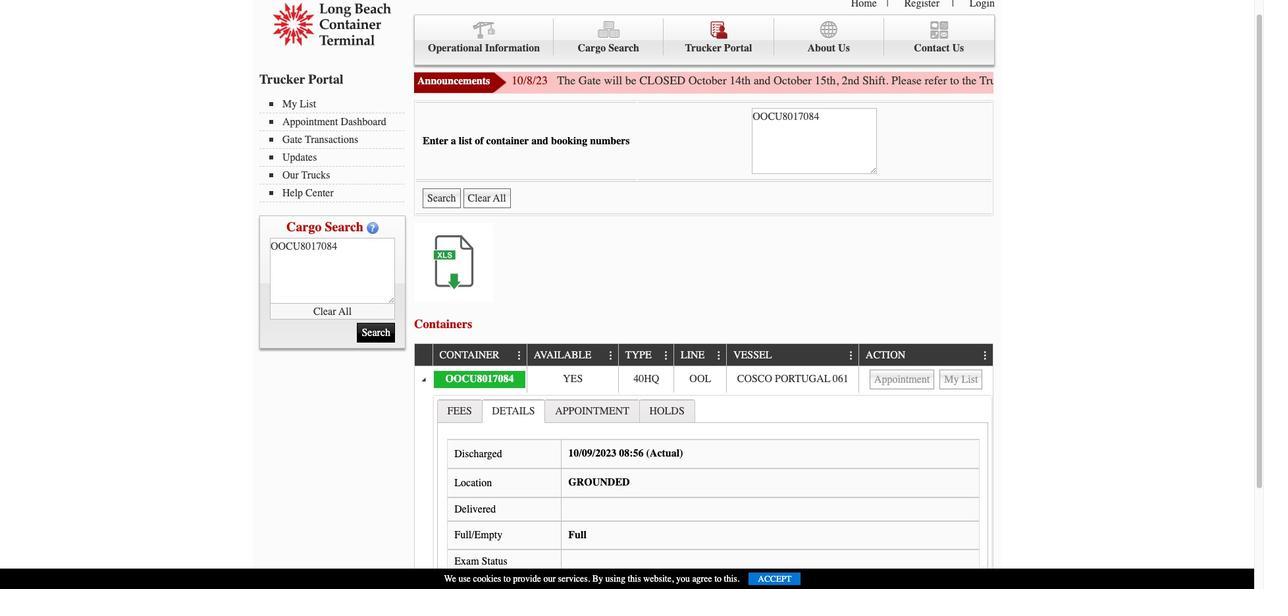 Task type: describe. For each thing, give the bounding box(es) containing it.
10/09/2023
[[569, 448, 617, 459]]

accept button
[[749, 573, 801, 585]]

cosco
[[738, 373, 773, 385]]

will
[[604, 73, 623, 88]]

edit column settings image for type
[[662, 350, 672, 361]]

container column header
[[433, 344, 527, 366]]

holds
[[650, 405, 685, 417]]

Enter container numbers and/ or booking numbers. Press ESC to reset input box text field
[[753, 108, 878, 174]]

help
[[283, 187, 303, 199]]

row group containing oocu8017084
[[415, 366, 994, 589]]

portugal
[[776, 373, 831, 385]]

10/8/23 the gate will be closed october 14th and october 15th, 2nd shift. please refer to the truck gate hours web page for further gate details for the w
[[512, 73, 1265, 88]]

by
[[593, 573, 604, 584]]

Enter container numbers and/ or booking numbers.  text field
[[270, 238, 395, 304]]

contact
[[915, 42, 950, 54]]

help center link
[[269, 187, 405, 199]]

oocu8017084
[[446, 373, 514, 385]]

0 vertical spatial cargo search
[[578, 42, 640, 54]]

ool
[[690, 373, 712, 385]]

action link
[[866, 344, 912, 366]]

0 horizontal spatial to
[[504, 573, 511, 584]]

2 horizontal spatial gate
[[1011, 73, 1033, 88]]

w
[[1259, 73, 1265, 88]]

edit column settings image
[[981, 350, 991, 361]]

list
[[300, 98, 316, 110]]

operational
[[428, 42, 483, 54]]

gate inside my list appointment dashboard gate transactions updates our trucks help center
[[283, 134, 303, 146]]

appointment
[[283, 116, 338, 128]]

announcements
[[418, 75, 490, 87]]

information
[[485, 42, 540, 54]]

shift.
[[863, 73, 889, 88]]

clear all
[[314, 305, 352, 317]]

exam status
[[455, 555, 508, 567]]

use
[[459, 573, 471, 584]]

gate
[[1168, 73, 1188, 88]]

available
[[534, 349, 592, 361]]

0 vertical spatial trucker portal
[[685, 42, 753, 54]]

vessel link
[[734, 344, 779, 366]]

available link
[[534, 344, 598, 366]]

all
[[339, 305, 352, 317]]

40hq
[[634, 373, 660, 385]]

0 vertical spatial search
[[609, 42, 640, 54]]

my list appointment dashboard gate transactions updates our trucks help center
[[283, 98, 387, 199]]

edit column settings image for available
[[606, 350, 617, 361]]

status
[[482, 555, 508, 567]]

0 vertical spatial and
[[754, 73, 771, 88]]

portal inside menu bar
[[725, 42, 753, 54]]

container
[[487, 135, 529, 147]]

our
[[283, 169, 299, 181]]

this
[[628, 573, 641, 584]]

updates link
[[269, 152, 405, 163]]

services.
[[558, 573, 590, 584]]

the
[[558, 73, 576, 88]]

dashboard
[[341, 116, 387, 128]]

vessel
[[734, 349, 773, 361]]

full/empty
[[455, 529, 503, 541]]

40hq cell
[[619, 366, 674, 393]]

(actual)
[[647, 448, 684, 459]]

1 horizontal spatial to
[[715, 573, 722, 584]]

about us
[[808, 42, 850, 54]]

enter a list of container and booking numbers
[[423, 135, 630, 147]]

container
[[440, 349, 500, 361]]

cookies
[[473, 573, 502, 584]]

tab list inside tree grid
[[434, 396, 992, 589]]

this.
[[724, 573, 740, 584]]

be
[[626, 73, 637, 88]]

refer
[[925, 73, 948, 88]]

provide
[[513, 573, 542, 584]]

type
[[626, 349, 652, 361]]

1 vertical spatial trucker
[[260, 72, 305, 87]]

menu bar containing operational information
[[414, 14, 996, 65]]

08:56
[[619, 448, 644, 459]]

agree
[[693, 573, 713, 584]]

14th
[[730, 73, 751, 88]]

trucker portal link
[[664, 18, 775, 56]]

our
[[544, 573, 556, 584]]

2nd
[[842, 73, 860, 88]]

row containing oocu8017084
[[415, 366, 994, 393]]

row containing container
[[415, 344, 994, 366]]

delivered
[[455, 503, 496, 515]]

1 vertical spatial trucker portal
[[260, 72, 344, 87]]

0 horizontal spatial and
[[532, 135, 549, 147]]

transactions
[[305, 134, 358, 146]]

10/8/23
[[512, 73, 548, 88]]

1 october from the left
[[689, 73, 727, 88]]

location
[[455, 477, 492, 489]]

type link
[[626, 344, 658, 366]]

hours
[[1036, 73, 1065, 88]]

appointment dashboard link
[[269, 116, 405, 128]]

line column header
[[674, 344, 727, 366]]

1 vertical spatial cargo search
[[287, 219, 364, 235]]

my list link
[[269, 98, 405, 110]]

us for contact us
[[953, 42, 965, 54]]

center
[[306, 187, 334, 199]]

full
[[569, 529, 587, 541]]

061
[[833, 373, 849, 385]]

my
[[283, 98, 297, 110]]

yes cell
[[527, 366, 619, 393]]

our trucks link
[[269, 169, 405, 181]]



Task type: locate. For each thing, give the bounding box(es) containing it.
0 horizontal spatial the
[[963, 73, 977, 88]]

trucker portal up list
[[260, 72, 344, 87]]

for right page
[[1116, 73, 1130, 88]]

1 horizontal spatial search
[[609, 42, 640, 54]]

1 row from the top
[[415, 344, 994, 366]]

exam
[[455, 555, 479, 567]]

gate right the
[[579, 73, 601, 88]]

row down line "link"
[[415, 366, 994, 393]]

you
[[677, 573, 690, 584]]

portal up 14th
[[725, 42, 753, 54]]

1 horizontal spatial for
[[1225, 73, 1239, 88]]

0 vertical spatial menu bar
[[414, 14, 996, 65]]

edit column settings image for vessel
[[847, 350, 857, 361]]

cell
[[859, 366, 994, 393]]

booking
[[551, 135, 588, 147]]

line
[[681, 349, 705, 361]]

page
[[1091, 73, 1113, 88]]

menu bar
[[414, 14, 996, 65], [260, 97, 411, 202]]

1 horizontal spatial menu bar
[[414, 14, 996, 65]]

0 horizontal spatial cargo
[[287, 219, 322, 235]]

operational information link
[[415, 18, 554, 56]]

list
[[459, 135, 473, 147]]

0 horizontal spatial menu bar
[[260, 97, 411, 202]]

trucker up the my
[[260, 72, 305, 87]]

edit column settings image inside 'type' column header
[[662, 350, 672, 361]]

yes
[[563, 373, 583, 385]]

us right contact
[[953, 42, 965, 54]]

fees tab
[[437, 399, 483, 422]]

accept
[[759, 574, 792, 584]]

0 horizontal spatial for
[[1116, 73, 1130, 88]]

2 october from the left
[[774, 73, 812, 88]]

we
[[444, 573, 457, 584]]

fees
[[448, 405, 472, 417]]

0 horizontal spatial us
[[839, 42, 850, 54]]

edit column settings image right type link
[[662, 350, 672, 361]]

ool cell
[[674, 366, 727, 393]]

cargo down help
[[287, 219, 322, 235]]

vessel column header
[[727, 344, 859, 366]]

2 horizontal spatial to
[[951, 73, 960, 88]]

and right 14th
[[754, 73, 771, 88]]

action column header
[[859, 344, 994, 366]]

tab list containing fees
[[434, 396, 992, 589]]

gate right truck at top right
[[1011, 73, 1033, 88]]

the left truck at top right
[[963, 73, 977, 88]]

enter
[[423, 135, 449, 147]]

to left provide
[[504, 573, 511, 584]]

to
[[951, 73, 960, 88], [504, 573, 511, 584], [715, 573, 722, 584]]

trucker portal up 14th
[[685, 42, 753, 54]]

1 the from the left
[[963, 73, 977, 88]]

tree grid
[[415, 344, 994, 589]]

we use cookies to provide our services. by using this website, you agree to this.
[[444, 573, 740, 584]]

4 edit column settings image from the left
[[714, 350, 725, 361]]

trucker
[[685, 42, 722, 54], [260, 72, 305, 87]]

cargo search down center
[[287, 219, 364, 235]]

row group
[[415, 366, 994, 589]]

clear
[[314, 305, 336, 317]]

operational information
[[428, 42, 540, 54]]

cargo up will
[[578, 42, 606, 54]]

us for about us
[[839, 42, 850, 54]]

and left booking
[[532, 135, 549, 147]]

edit column settings image for line
[[714, 350, 725, 361]]

cosco portugal 061 cell
[[727, 366, 859, 393]]

0 horizontal spatial search
[[325, 219, 364, 235]]

portal
[[725, 42, 753, 54], [309, 72, 344, 87]]

1 vertical spatial cargo
[[287, 219, 322, 235]]

row up the ool
[[415, 344, 994, 366]]

type column header
[[619, 344, 674, 366]]

0 horizontal spatial cargo search
[[287, 219, 364, 235]]

1 horizontal spatial the
[[1242, 73, 1256, 88]]

trucks
[[302, 169, 330, 181]]

0 horizontal spatial october
[[689, 73, 727, 88]]

1 horizontal spatial trucker
[[685, 42, 722, 54]]

1 vertical spatial and
[[532, 135, 549, 147]]

1 horizontal spatial trucker portal
[[685, 42, 753, 54]]

updates
[[283, 152, 317, 163]]

edit column settings image inside container column header
[[515, 350, 525, 361]]

gate up the 'updates'
[[283, 134, 303, 146]]

1 horizontal spatial october
[[774, 73, 812, 88]]

1 horizontal spatial gate
[[579, 73, 601, 88]]

cargo search
[[578, 42, 640, 54], [287, 219, 364, 235]]

cargo search link
[[554, 18, 664, 56]]

october
[[689, 73, 727, 88], [774, 73, 812, 88]]

portal up my list 'link'
[[309, 72, 344, 87]]

closed
[[640, 73, 686, 88]]

edit column settings image up the 061
[[847, 350, 857, 361]]

clear all button
[[270, 304, 395, 320]]

gate transactions link
[[269, 134, 405, 146]]

1 horizontal spatial portal
[[725, 42, 753, 54]]

grounded
[[569, 476, 630, 488]]

edit column settings image left "available"
[[515, 350, 525, 361]]

edit column settings image inside available "column header"
[[606, 350, 617, 361]]

search down help center link
[[325, 219, 364, 235]]

details
[[1191, 73, 1222, 88]]

edit column settings image for container
[[515, 350, 525, 361]]

15th,
[[815, 73, 839, 88]]

us right about
[[839, 42, 850, 54]]

available column header
[[527, 344, 619, 366]]

appointment
[[555, 405, 630, 417]]

tab list
[[434, 396, 992, 589]]

1 vertical spatial portal
[[309, 72, 344, 87]]

truck
[[980, 73, 1008, 88]]

tree grid containing container
[[415, 344, 994, 589]]

for
[[1116, 73, 1130, 88], [1225, 73, 1239, 88]]

2 row from the top
[[415, 366, 994, 393]]

contact us link
[[885, 18, 995, 56]]

2 us from the left
[[953, 42, 965, 54]]

1 horizontal spatial cargo
[[578, 42, 606, 54]]

gate
[[579, 73, 601, 88], [1011, 73, 1033, 88], [283, 134, 303, 146]]

1 for from the left
[[1116, 73, 1130, 88]]

0 horizontal spatial trucker portal
[[260, 72, 344, 87]]

action
[[866, 349, 906, 361]]

oocu8017084 cell
[[433, 366, 527, 393]]

3 edit column settings image from the left
[[662, 350, 672, 361]]

discharged
[[455, 448, 503, 460]]

1 vertical spatial menu bar
[[260, 97, 411, 202]]

cargo
[[578, 42, 606, 54], [287, 219, 322, 235]]

trucker inside trucker portal link
[[685, 42, 722, 54]]

edit column settings image right line "link"
[[714, 350, 725, 361]]

10/09/2023 08:56 (actual)
[[569, 448, 684, 459]]

2 the from the left
[[1242, 73, 1256, 88]]

None submit
[[423, 188, 461, 208], [357, 323, 395, 343], [423, 188, 461, 208], [357, 323, 395, 343]]

0 vertical spatial portal
[[725, 42, 753, 54]]

of
[[475, 135, 484, 147]]

to right refer
[[951, 73, 960, 88]]

trucker up the closed
[[685, 42, 722, 54]]

details
[[492, 405, 535, 417]]

0 horizontal spatial gate
[[283, 134, 303, 146]]

cosco portugal 061
[[738, 373, 849, 385]]

october left 14th
[[689, 73, 727, 88]]

web
[[1068, 73, 1088, 88]]

the left w
[[1242, 73, 1256, 88]]

us
[[839, 42, 850, 54], [953, 42, 965, 54]]

1 horizontal spatial us
[[953, 42, 965, 54]]

5 edit column settings image from the left
[[847, 350, 857, 361]]

holds tab
[[640, 399, 695, 422]]

search up be
[[609, 42, 640, 54]]

2 edit column settings image from the left
[[606, 350, 617, 361]]

using
[[606, 573, 626, 584]]

0 vertical spatial cargo
[[578, 42, 606, 54]]

line link
[[681, 344, 711, 366]]

container link
[[440, 344, 506, 366]]

about us link
[[775, 18, 885, 56]]

appointment tab
[[545, 399, 640, 422]]

1 horizontal spatial cargo search
[[578, 42, 640, 54]]

1 edit column settings image from the left
[[515, 350, 525, 361]]

contact us
[[915, 42, 965, 54]]

row
[[415, 344, 994, 366], [415, 366, 994, 393]]

edit column settings image left type
[[606, 350, 617, 361]]

website,
[[644, 573, 674, 584]]

to left this.
[[715, 573, 722, 584]]

0 horizontal spatial trucker
[[260, 72, 305, 87]]

a
[[451, 135, 456, 147]]

0 horizontal spatial portal
[[309, 72, 344, 87]]

cargo search up will
[[578, 42, 640, 54]]

1 us from the left
[[839, 42, 850, 54]]

edit column settings image
[[515, 350, 525, 361], [606, 350, 617, 361], [662, 350, 672, 361], [714, 350, 725, 361], [847, 350, 857, 361]]

2 for from the left
[[1225, 73, 1239, 88]]

menu bar containing my list
[[260, 97, 411, 202]]

about
[[808, 42, 836, 54]]

edit column settings image inside line column header
[[714, 350, 725, 361]]

None button
[[464, 188, 511, 208], [870, 369, 935, 389], [940, 369, 983, 389], [464, 188, 511, 208], [870, 369, 935, 389], [940, 369, 983, 389]]

1 horizontal spatial and
[[754, 73, 771, 88]]

trucker portal
[[685, 42, 753, 54], [260, 72, 344, 87]]

further
[[1133, 73, 1165, 88]]

for right "details"
[[1225, 73, 1239, 88]]

0 vertical spatial trucker
[[685, 42, 722, 54]]

edit column settings image inside "vessel" column header
[[847, 350, 857, 361]]

october left 15th,
[[774, 73, 812, 88]]

details tab
[[482, 399, 546, 423]]

containers
[[414, 317, 473, 331]]

1 vertical spatial search
[[325, 219, 364, 235]]

and
[[754, 73, 771, 88], [532, 135, 549, 147]]



Task type: vqa. For each thing, say whether or not it's contained in the screenshot.
OOCL:
no



